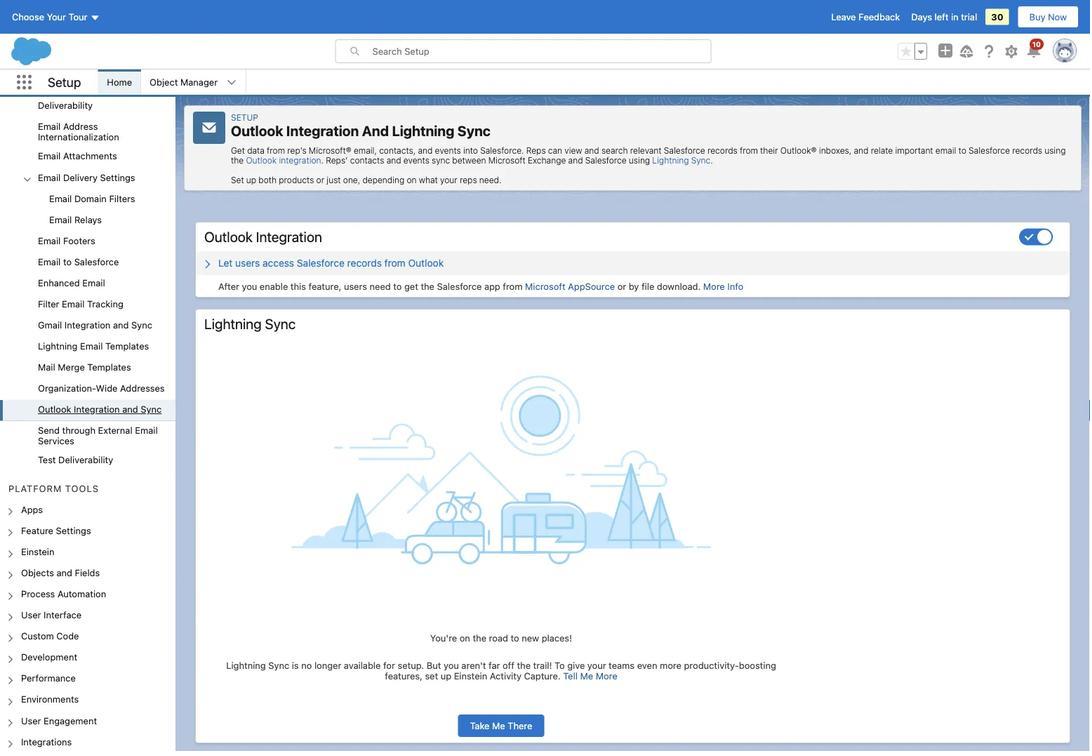 Task type: locate. For each thing, give the bounding box(es) containing it.
0 horizontal spatial .
[[321, 155, 324, 165]]

email up 'email footers'
[[49, 214, 72, 225]]

1 horizontal spatial up
[[441, 670, 452, 681]]

up
[[246, 175, 256, 185], [441, 670, 452, 681]]

. left their
[[711, 155, 713, 165]]

0 horizontal spatial me
[[492, 721, 505, 731]]

einstein link
[[21, 546, 54, 559]]

1 vertical spatial me
[[492, 721, 505, 731]]

you inside lightning sync is no longer available for setup. but you aren't far off the trail! to give your teams even more productivity-boosting features, set up einstein activity capture.
[[444, 660, 459, 670]]

outlook integration . reps' contacts and events sync between microsoft exchange and salesforce using lightning sync .
[[246, 155, 713, 165]]

outlook up get
[[408, 257, 444, 269]]

from up need
[[385, 257, 406, 269]]

email attachments link
[[38, 151, 117, 163]]

apps
[[21, 504, 43, 515]]

is
[[292, 660, 299, 670]]

1 horizontal spatial records
[[708, 145, 738, 155]]

custom code link
[[21, 631, 79, 644]]

email inside email address internationalization
[[38, 121, 61, 132]]

1 horizontal spatial users
[[344, 281, 367, 291]]

events up what
[[404, 155, 430, 165]]

me right take
[[492, 721, 505, 731]]

email
[[38, 121, 61, 132], [38, 151, 61, 161], [38, 172, 61, 182], [49, 193, 72, 204], [49, 214, 72, 225], [38, 235, 61, 246], [38, 256, 61, 267], [82, 277, 105, 288], [62, 299, 85, 309], [80, 341, 103, 351], [135, 425, 158, 436]]

sync inside setup outlook integration and lightning sync
[[458, 123, 491, 139]]

outlook inside button
[[408, 257, 444, 269]]

fields
[[75, 568, 100, 578]]

0 horizontal spatial setup
[[48, 75, 81, 90]]

1 vertical spatial templates
[[87, 362, 131, 372]]

outlook for outlook integration . reps' contacts and events sync between microsoft exchange and salesforce using lightning sync .
[[246, 155, 277, 165]]

leave
[[832, 12, 856, 22]]

microsoft up need.
[[489, 155, 526, 165]]

0 vertical spatial user
[[21, 610, 41, 620]]

1 horizontal spatial events
[[435, 145, 461, 155]]

1 horizontal spatial more
[[703, 281, 725, 291]]

1 user from the top
[[21, 610, 41, 620]]

1 horizontal spatial setup
[[231, 112, 258, 122]]

and left relate
[[854, 145, 869, 155]]

0 vertical spatial on
[[407, 175, 417, 185]]

email relays
[[49, 214, 102, 225]]

integration inside outlook integration and sync link
[[74, 404, 120, 415]]

email footers
[[38, 235, 95, 246]]

0 vertical spatial you
[[242, 281, 257, 291]]

1 vertical spatial setup
[[231, 112, 258, 122]]

trail!
[[533, 660, 552, 670]]

the right off
[[517, 660, 531, 670]]

appsource
[[568, 281, 615, 291]]

and right the can on the top
[[568, 155, 583, 165]]

let users access salesforce records from outlook
[[218, 257, 444, 269]]

no
[[301, 660, 312, 670]]

einstein left far
[[454, 670, 487, 681]]

.
[[321, 155, 324, 165], [711, 155, 713, 165]]

email down deliverability link
[[38, 121, 61, 132]]

templates for mail merge templates
[[87, 362, 131, 372]]

email address internationalization
[[38, 121, 119, 142]]

deliverability down send through external email services
[[58, 455, 113, 465]]

0 vertical spatial up
[[246, 175, 256, 185]]

0 horizontal spatial records
[[347, 257, 382, 269]]

buy now
[[1030, 12, 1067, 22]]

choose
[[12, 12, 44, 22]]

lightning for lightning sync is no longer available for setup. but you aren't far off the trail! to give your teams even more productivity-boosting features, set up einstein activity capture.
[[226, 660, 266, 670]]

platform
[[8, 483, 62, 494]]

tracking
[[87, 299, 123, 309]]

integration inside setup outlook integration and lightning sync
[[286, 123, 359, 139]]

settings up the "filters" in the top left of the page
[[100, 172, 135, 182]]

set
[[425, 670, 438, 681]]

1 vertical spatial you
[[444, 660, 459, 670]]

email up email relays
[[49, 193, 72, 204]]

or left just
[[316, 175, 325, 185]]

. left reps'
[[321, 155, 324, 165]]

what
[[419, 175, 438, 185]]

both
[[259, 175, 277, 185]]

sync down enable
[[265, 316, 296, 332]]

events left into
[[435, 145, 461, 155]]

or left by
[[618, 281, 626, 291]]

using
[[1045, 145, 1066, 155], [629, 155, 650, 165]]

microsoft left appsource at top right
[[525, 281, 566, 291]]

setup inside setup outlook integration and lightning sync
[[231, 112, 258, 122]]

templates up wide
[[87, 362, 131, 372]]

get
[[404, 281, 418, 291]]

manager
[[180, 77, 218, 87]]

or
[[316, 175, 325, 185], [618, 281, 626, 291]]

for
[[383, 660, 395, 670]]

in
[[951, 12, 959, 22]]

group containing deliverability
[[0, 0, 176, 472]]

records
[[708, 145, 738, 155], [1013, 145, 1043, 155], [347, 257, 382, 269]]

1 horizontal spatial settings
[[100, 172, 135, 182]]

1 . from the left
[[321, 155, 324, 165]]

outlook down setup link
[[231, 123, 283, 139]]

user interface link
[[21, 610, 82, 622]]

0 horizontal spatial you
[[242, 281, 257, 291]]

2 user from the top
[[21, 715, 41, 726]]

sync left is
[[268, 660, 289, 670]]

you right after
[[242, 281, 257, 291]]

salesforce up feature,
[[297, 257, 345, 269]]

road
[[489, 633, 508, 643]]

1 horizontal spatial me
[[580, 670, 593, 681]]

objects
[[21, 568, 54, 578]]

1 vertical spatial settings
[[56, 525, 91, 536]]

lightning inside lightning sync is no longer available for setup. but you aren't far off the trail! to give your teams even more productivity-boosting features, set up einstein activity capture.
[[226, 660, 266, 670]]

users inside button
[[235, 257, 260, 269]]

1 horizontal spatial .
[[711, 155, 713, 165]]

off
[[503, 660, 515, 670]]

user up custom
[[21, 610, 41, 620]]

and up process automation
[[57, 568, 72, 578]]

outlook®
[[781, 145, 817, 155]]

available
[[344, 660, 381, 670]]

days left in trial
[[912, 12, 978, 22]]

2 horizontal spatial records
[[1013, 145, 1043, 155]]

outlook inside tree item
[[38, 404, 71, 415]]

1 vertical spatial user
[[21, 715, 41, 726]]

to left the new
[[511, 633, 519, 643]]

1 vertical spatial up
[[441, 670, 452, 681]]

setup up get at the left top of the page
[[231, 112, 258, 122]]

the inside lightning sync is no longer available for setup. but you aren't far off the trail! to give your teams even more productivity-boosting features, set up einstein activity capture.
[[517, 660, 531, 670]]

0 horizontal spatial using
[[629, 155, 650, 165]]

settings right feature
[[56, 525, 91, 536]]

einstein up the objects
[[21, 546, 54, 557]]

einstein
[[21, 546, 54, 557], [454, 670, 487, 681]]

integration up microsoft®
[[286, 123, 359, 139]]

lightning left is
[[226, 660, 266, 670]]

tour
[[69, 12, 87, 22]]

you're
[[430, 633, 457, 643]]

feature settings link
[[21, 525, 91, 538]]

0 vertical spatial me
[[580, 670, 593, 681]]

choose your tour
[[12, 12, 87, 22]]

1 vertical spatial more
[[596, 670, 618, 681]]

email down internationalization
[[38, 151, 61, 161]]

lightning email templates link
[[38, 341, 149, 354]]

group
[[0, 0, 176, 472], [898, 43, 928, 60], [0, 189, 176, 231]]

email right external
[[135, 425, 158, 436]]

settings inside tree item
[[100, 172, 135, 182]]

from inside "let users access salesforce records from outlook" button
[[385, 257, 406, 269]]

need.
[[479, 175, 502, 185]]

1 vertical spatial on
[[460, 633, 470, 643]]

0 horizontal spatial more
[[596, 670, 618, 681]]

and down tracking
[[113, 320, 129, 330]]

1 vertical spatial microsoft
[[525, 281, 566, 291]]

email address internationalization link
[[38, 121, 176, 142]]

lightning inside setup outlook integration and lightning sync
[[392, 123, 455, 139]]

integration up "access"
[[256, 229, 322, 245]]

lightning up the contacts,
[[392, 123, 455, 139]]

email down gmail integration and sync link
[[80, 341, 103, 351]]

1 horizontal spatial your
[[588, 660, 606, 670]]

1 horizontal spatial einstein
[[454, 670, 487, 681]]

1 horizontal spatial using
[[1045, 145, 1066, 155]]

outlook up let
[[204, 229, 253, 245]]

to
[[555, 660, 565, 670]]

and down the addresses
[[122, 404, 138, 415]]

email up the "enhanced"
[[38, 256, 61, 267]]

1 horizontal spatial or
[[618, 281, 626, 291]]

users
[[235, 257, 260, 269], [344, 281, 367, 291]]

more left info
[[703, 281, 725, 291]]

lightning down after
[[204, 316, 262, 332]]

lightning right "search"
[[653, 155, 689, 165]]

their
[[761, 145, 778, 155]]

your right give
[[588, 660, 606, 670]]

salesforce down footers
[[74, 256, 119, 267]]

einstein inside lightning sync is no longer available for setup. but you aren't far off the trail! to give your teams even more productivity-boosting features, set up einstein activity capture.
[[454, 670, 487, 681]]

templates down gmail integration and sync link
[[105, 341, 149, 351]]

contacts,
[[379, 145, 416, 155]]

me right tell
[[580, 670, 593, 681]]

interface
[[44, 610, 82, 620]]

merge
[[58, 362, 85, 372]]

take
[[470, 721, 490, 731]]

1 horizontal spatial you
[[444, 660, 459, 670]]

0 horizontal spatial your
[[440, 175, 458, 185]]

sync inside tree item
[[141, 404, 162, 415]]

after you enable this feature, users need to get the salesforce app from microsoft appsource or by file download. more info
[[218, 281, 744, 291]]

email inside 'link'
[[38, 151, 61, 161]]

deliverability up address
[[38, 100, 93, 111]]

0 horizontal spatial einstein
[[21, 546, 54, 557]]

custom
[[21, 631, 54, 641]]

new
[[522, 633, 539, 643]]

addresses
[[120, 383, 165, 394]]

2 . from the left
[[711, 155, 713, 165]]

the up set
[[231, 155, 244, 165]]

10
[[1033, 40, 1041, 48]]

environments
[[21, 694, 79, 705]]

sync up lightning email templates
[[131, 320, 152, 330]]

1 vertical spatial einstein
[[454, 670, 487, 681]]

more
[[703, 281, 725, 291], [596, 670, 618, 681]]

integration inside gmail integration and sync link
[[65, 320, 111, 330]]

1 vertical spatial your
[[588, 660, 606, 670]]

users left need
[[344, 281, 367, 291]]

even
[[637, 660, 658, 670]]

into
[[463, 145, 478, 155]]

Search Setup text field
[[373, 40, 711, 62]]

longer
[[315, 660, 341, 670]]

search
[[602, 145, 628, 155]]

integration for outlook integration
[[256, 229, 322, 245]]

your left reps
[[440, 175, 458, 185]]

gmail integration and sync link
[[38, 320, 152, 332]]

outlook up send
[[38, 404, 71, 415]]

0 vertical spatial settings
[[100, 172, 135, 182]]

you right but
[[444, 660, 459, 670]]

send through external email services link
[[38, 425, 176, 446]]

apps link
[[21, 504, 43, 517]]

to right the email
[[959, 145, 967, 155]]

on left what
[[407, 175, 417, 185]]

lightning down gmail
[[38, 341, 78, 351]]

email delivery settings tree item
[[0, 168, 176, 231]]

email domain filters
[[49, 193, 135, 204]]

0 vertical spatial setup
[[48, 75, 81, 90]]

me inside button
[[492, 721, 505, 731]]

0 vertical spatial templates
[[105, 341, 149, 351]]

sync down the addresses
[[141, 404, 162, 415]]

lightning for lightning sync
[[204, 316, 262, 332]]

0 vertical spatial more
[[703, 281, 725, 291]]

capture.
[[524, 670, 561, 681]]

user up integrations
[[21, 715, 41, 726]]

outlook up 'both'
[[246, 155, 277, 165]]

integration down filter email tracking link
[[65, 320, 111, 330]]

users right let
[[235, 257, 260, 269]]

0 vertical spatial or
[[316, 175, 325, 185]]

gmail integration and sync
[[38, 320, 152, 330]]

setup up deliverability link
[[48, 75, 81, 90]]

integration down organization-wide addresses link
[[74, 404, 120, 415]]

more right give
[[596, 670, 618, 681]]

sync
[[458, 123, 491, 139], [691, 155, 711, 165], [265, 316, 296, 332], [131, 320, 152, 330], [141, 404, 162, 415], [268, 660, 289, 670]]

0 horizontal spatial users
[[235, 257, 260, 269]]

0 vertical spatial users
[[235, 257, 260, 269]]

salesforce right relevant
[[664, 145, 705, 155]]

sync up into
[[458, 123, 491, 139]]

home
[[107, 77, 132, 87]]

outlook for outlook integration and sync
[[38, 404, 71, 415]]

email relays link
[[49, 214, 102, 227]]

on right you're
[[460, 633, 470, 643]]



Task type: describe. For each thing, give the bounding box(es) containing it.
email domain filters link
[[49, 193, 135, 206]]

get
[[231, 145, 245, 155]]

important
[[896, 145, 934, 155]]

and right view
[[585, 145, 599, 155]]

outlook integration link
[[246, 155, 321, 165]]

0 horizontal spatial settings
[[56, 525, 91, 536]]

using inside the get data from rep's microsoft® email, contacts, and events into salesforce. reps can view and search relevant salesforce records from their outlook® inboxes, and relate important email to salesforce records using the
[[1045, 145, 1066, 155]]

object manager
[[150, 77, 218, 87]]

rep's
[[287, 145, 307, 155]]

one,
[[343, 175, 360, 185]]

your
[[47, 12, 66, 22]]

filter email tracking link
[[38, 299, 123, 311]]

salesforce right view
[[585, 155, 627, 165]]

outlook for outlook integration
[[204, 229, 253, 245]]

info
[[728, 281, 744, 291]]

gmail
[[38, 320, 62, 330]]

attachments
[[63, 151, 117, 161]]

from right app
[[503, 281, 523, 291]]

setup for setup
[[48, 75, 81, 90]]

from left their
[[740, 145, 758, 155]]

outlook inside setup outlook integration and lightning sync
[[231, 123, 283, 139]]

you're on the road to new places!
[[430, 633, 572, 643]]

services
[[38, 436, 74, 446]]

trial
[[961, 12, 978, 22]]

platform tools
[[8, 483, 99, 494]]

user engagement link
[[21, 715, 97, 728]]

0 vertical spatial your
[[440, 175, 458, 185]]

0 horizontal spatial or
[[316, 175, 325, 185]]

and inside tree item
[[122, 404, 138, 415]]

email inside send through external email services
[[135, 425, 158, 436]]

deliverability link
[[38, 100, 93, 113]]

outlook integration and sync
[[38, 404, 162, 415]]

between
[[452, 155, 486, 165]]

salesforce left app
[[437, 281, 482, 291]]

0 vertical spatial einstein
[[21, 546, 54, 557]]

user interface
[[21, 610, 82, 620]]

lightning email templates
[[38, 341, 149, 351]]

0 horizontal spatial on
[[407, 175, 417, 185]]

products
[[279, 175, 314, 185]]

the inside the get data from rep's microsoft® email, contacts, and events into salesforce. reps can view and search relevant salesforce records from their outlook® inboxes, and relate important email to salesforce records using the
[[231, 155, 244, 165]]

1 vertical spatial deliverability
[[58, 455, 113, 465]]

development link
[[21, 652, 77, 665]]

performance
[[21, 673, 76, 684]]

buy now button
[[1018, 6, 1079, 28]]

more info link
[[703, 281, 744, 291]]

organization-wide addresses link
[[38, 383, 165, 396]]

to down email footers link
[[63, 256, 72, 267]]

sync right relevant
[[691, 155, 711, 165]]

email up tracking
[[82, 277, 105, 288]]

integration for gmail integration and sync
[[65, 320, 111, 330]]

and right the contacts,
[[418, 145, 433, 155]]

salesforce.
[[480, 145, 524, 155]]

lightning sync is no longer available for setup. but you aren't far off the trail! to give your teams even more productivity-boosting features, set up einstein activity capture.
[[226, 660, 776, 681]]

salesforce inside button
[[297, 257, 345, 269]]

1 vertical spatial or
[[618, 281, 626, 291]]

group containing email domain filters
[[0, 189, 176, 231]]

records inside "let users access salesforce records from outlook" button
[[347, 257, 382, 269]]

the left the road
[[473, 633, 487, 643]]

internationalization
[[38, 132, 119, 142]]

tools
[[65, 483, 99, 494]]

1 horizontal spatial on
[[460, 633, 470, 643]]

tell me more link
[[563, 670, 618, 681]]

features,
[[385, 670, 423, 681]]

user for user interface
[[21, 610, 41, 620]]

up inside lightning sync is no longer available for setup. but you aren't far off the trail! to give your teams even more productivity-boosting features, set up einstein activity capture.
[[441, 670, 452, 681]]

and up depending
[[387, 155, 401, 165]]

me for take
[[492, 721, 505, 731]]

1 vertical spatial users
[[344, 281, 367, 291]]

integrations
[[21, 736, 72, 747]]

tell me more
[[563, 670, 618, 681]]

left
[[935, 12, 949, 22]]

user engagement
[[21, 715, 97, 726]]

app
[[484, 281, 500, 291]]

custom code
[[21, 631, 79, 641]]

object
[[150, 77, 178, 87]]

setup link
[[231, 112, 258, 122]]

sync
[[432, 155, 450, 165]]

integration for outlook integration and sync
[[74, 404, 120, 415]]

outlook integration and sync tree item
[[0, 400, 176, 421]]

objects and fields link
[[21, 568, 100, 580]]

relate
[[871, 145, 893, 155]]

objects and fields
[[21, 568, 100, 578]]

integrations link
[[21, 736, 72, 749]]

data
[[247, 145, 265, 155]]

view
[[565, 145, 582, 155]]

filter
[[38, 299, 59, 309]]

address
[[63, 121, 98, 132]]

0 vertical spatial microsoft
[[489, 155, 526, 165]]

0 horizontal spatial up
[[246, 175, 256, 185]]

but
[[427, 660, 441, 670]]

places!
[[542, 633, 572, 643]]

setup for setup outlook integration and lightning sync
[[231, 112, 258, 122]]

take me there button
[[458, 715, 544, 737]]

automation
[[58, 589, 106, 599]]

exchange
[[528, 155, 566, 165]]

now
[[1048, 12, 1067, 22]]

aren't
[[462, 660, 486, 670]]

sync inside lightning sync is no longer available for setup. but you aren't far off the trail! to give your teams even more productivity-boosting features, set up einstein activity capture.
[[268, 660, 289, 670]]

test
[[38, 455, 56, 465]]

process automation link
[[21, 589, 106, 601]]

to left get
[[393, 281, 402, 291]]

events inside the get data from rep's microsoft® email, contacts, and events into salesforce. reps can view and search relevant salesforce records from their outlook® inboxes, and relate important email to salesforce records using the
[[435, 145, 461, 155]]

the right get
[[421, 281, 435, 291]]

reps
[[460, 175, 477, 185]]

can
[[548, 145, 563, 155]]

mail merge templates
[[38, 362, 131, 372]]

10 button
[[1026, 39, 1044, 60]]

me for tell
[[580, 670, 593, 681]]

email left delivery
[[38, 172, 61, 182]]

from right data
[[267, 145, 285, 155]]

test deliverability link
[[38, 455, 113, 467]]

organization-wide addresses
[[38, 383, 165, 394]]

development
[[21, 652, 77, 663]]

take me there
[[470, 721, 533, 731]]

outlook integration
[[204, 229, 322, 245]]

templates for lightning email templates
[[105, 341, 149, 351]]

email,
[[354, 145, 377, 155]]

0 vertical spatial deliverability
[[38, 100, 93, 111]]

salesforce right the email
[[969, 145, 1010, 155]]

tell
[[563, 670, 578, 681]]

email down enhanced email link
[[62, 299, 85, 309]]

0 horizontal spatial events
[[404, 155, 430, 165]]

microsoft appsource link
[[525, 281, 615, 291]]

wide
[[96, 383, 118, 394]]

activity
[[490, 670, 522, 681]]

to inside the get data from rep's microsoft® email, contacts, and events into salesforce. reps can view and search relevant salesforce records from their outlook® inboxes, and relate important email to salesforce records using the
[[959, 145, 967, 155]]

user for user engagement
[[21, 715, 41, 726]]

email footers link
[[38, 235, 95, 248]]

email left footers
[[38, 235, 61, 246]]

lightning for lightning email templates
[[38, 341, 78, 351]]

environments link
[[21, 694, 79, 707]]

far
[[489, 660, 500, 670]]

feedback
[[859, 12, 900, 22]]

your inside lightning sync is no longer available for setup. but you aren't far off the trail! to give your teams even more productivity-boosting features, set up einstein activity capture.
[[588, 660, 606, 670]]

filters
[[109, 193, 135, 204]]

domain
[[74, 193, 107, 204]]



